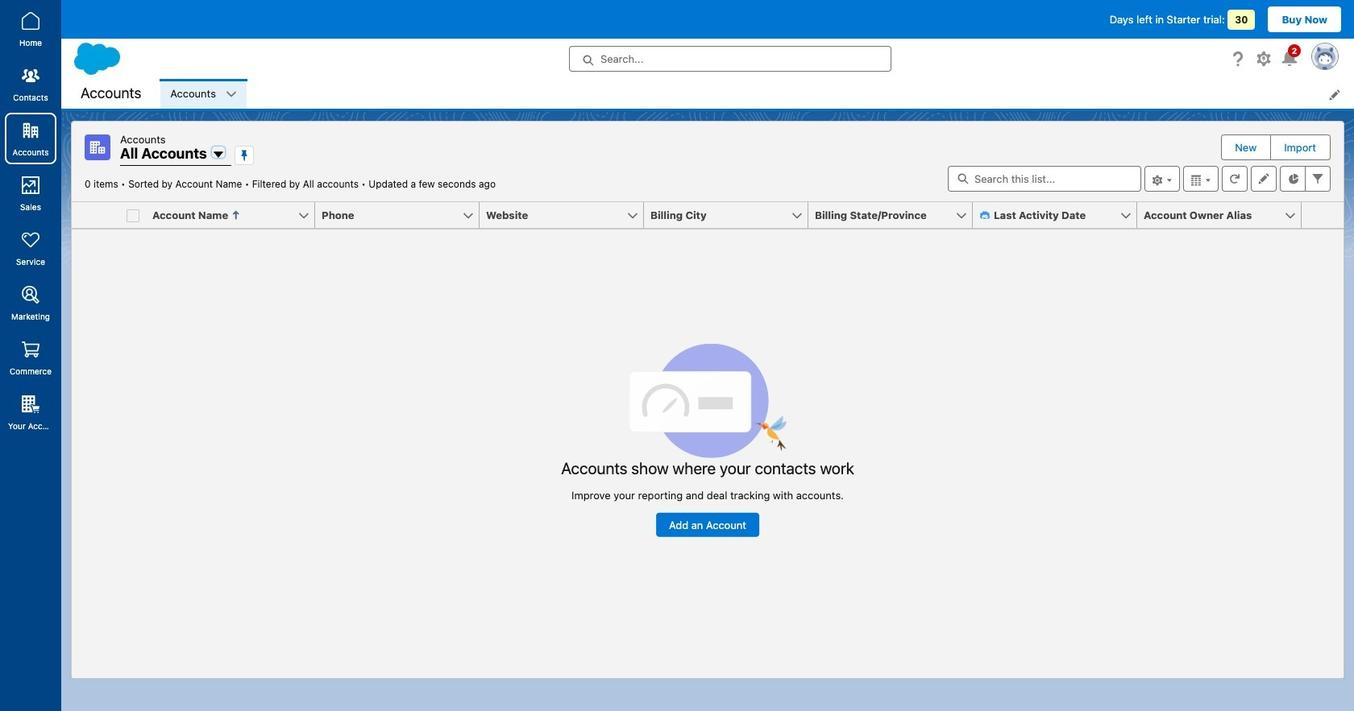 Task type: locate. For each thing, give the bounding box(es) containing it.
all accounts status
[[85, 178, 369, 190]]

1 vertical spatial text default image
[[980, 210, 991, 221]]

status
[[561, 344, 855, 538]]

cell
[[120, 202, 146, 229]]

last activity date element
[[973, 202, 1147, 229]]

action element
[[1302, 202, 1344, 229]]

billing state/province element
[[809, 202, 983, 229]]

all accounts|accounts|list view element
[[71, 121, 1345, 680]]

item number image
[[72, 202, 120, 228]]

website element
[[480, 202, 654, 229]]

list
[[161, 79, 1355, 109]]

text default image inside last activity date element
[[980, 210, 991, 221]]

cell inside all accounts|accounts|list view element
[[120, 202, 146, 229]]

0 vertical spatial text default image
[[226, 89, 237, 100]]

text default image
[[226, 89, 237, 100], [980, 210, 991, 221]]

1 horizontal spatial text default image
[[980, 210, 991, 221]]

list item
[[161, 79, 247, 109]]

0 horizontal spatial text default image
[[226, 89, 237, 100]]



Task type: vqa. For each thing, say whether or not it's contained in the screenshot.
the Item Number image
yes



Task type: describe. For each thing, give the bounding box(es) containing it.
item number element
[[72, 202, 120, 229]]

billing city element
[[644, 202, 818, 229]]

phone element
[[315, 202, 489, 229]]

Search All Accounts list view. search field
[[948, 166, 1142, 192]]

action image
[[1302, 202, 1344, 228]]

account name element
[[146, 202, 325, 229]]

status inside all accounts|accounts|list view element
[[561, 344, 855, 538]]

account owner alias element
[[1138, 202, 1312, 229]]



